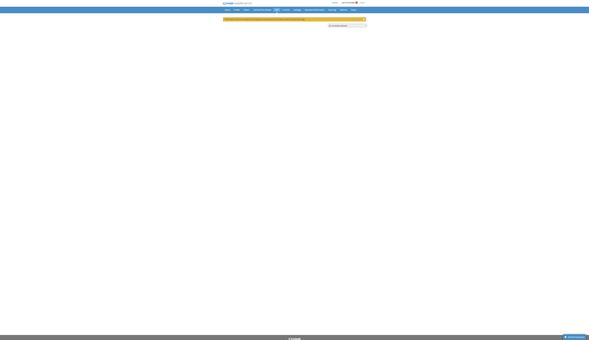 Task type: vqa. For each thing, say whether or not it's contained in the screenshot.
third to
yes



Task type: locate. For each thing, give the bounding box(es) containing it.
setup
[[469, 11, 475, 15]]

admin
[[372, 24, 379, 27]]

0 horizontal spatial the
[[348, 24, 352, 27]]

business
[[407, 11, 417, 15]]

No connected customers field
[[438, 32, 490, 37]]

sourcing link
[[436, 10, 451, 15]]

orders link
[[323, 10, 336, 15]]

a
[[323, 24, 324, 27]]

in
[[365, 24, 367, 27]]

to right panel at the right top of the page
[[386, 24, 389, 27]]

1 to from the left
[[313, 24, 315, 27]]

navigation
[[442, 1, 489, 7]]

to left a
[[320, 24, 322, 27]]

catalogs
[[392, 11, 402, 15]]

the right in
[[368, 24, 371, 27]]

to left link
[[313, 24, 315, 27]]

the
[[348, 24, 352, 27], [368, 24, 371, 27]]

the right assign
[[348, 24, 352, 27]]

1 horizontal spatial the
[[368, 24, 371, 27]]

profile
[[312, 11, 320, 15]]

asn link
[[365, 10, 374, 15]]

home
[[300, 11, 307, 15]]

0 horizontal spatial to
[[313, 24, 315, 27]]

orders
[[325, 11, 333, 15]]

1 the from the left
[[348, 24, 352, 27]]

this
[[397, 24, 401, 27]]

to
[[313, 24, 315, 27], [320, 24, 322, 27], [386, 24, 389, 27]]

sourcing
[[438, 11, 449, 15]]

1 horizontal spatial to
[[320, 24, 322, 27]]

2 horizontal spatial to
[[386, 24, 389, 27]]

you'll
[[300, 24, 306, 27]]

access
[[389, 24, 396, 27]]

setup link
[[466, 10, 478, 15]]

performance
[[418, 11, 433, 15]]

coupa supplier portal image
[[295, 1, 338, 9]]

catalogs link
[[390, 10, 404, 15]]



Task type: describe. For each thing, give the bounding box(es) containing it.
invoices link
[[375, 10, 389, 15]]

invoices
[[377, 11, 387, 15]]

service/time sheets link
[[336, 10, 364, 15]]

profile link
[[310, 10, 322, 15]]

home link
[[298, 10, 309, 15]]

and
[[336, 24, 340, 27]]

customer
[[325, 24, 335, 27]]

add-ons
[[454, 11, 464, 15]]

business performance
[[407, 11, 433, 15]]

service/time
[[338, 11, 353, 15]]

permission
[[352, 24, 365, 27]]

page.
[[402, 24, 408, 27]]

service/time sheets
[[338, 11, 362, 15]]

asn
[[367, 11, 372, 15]]

need
[[307, 24, 312, 27]]

you'll need to link to a customer and assign the permission in the admin panel to access this page.
[[300, 24, 408, 27]]

sheets
[[354, 11, 362, 15]]

link
[[316, 24, 320, 27]]

3 to from the left
[[386, 24, 389, 27]]

2 to from the left
[[320, 24, 322, 27]]

assign
[[341, 24, 348, 27]]

ons
[[459, 11, 464, 15]]

business performance link
[[405, 10, 435, 15]]

add-
[[454, 11, 459, 15]]

add-ons link
[[452, 10, 466, 15]]

2 the from the left
[[368, 24, 371, 27]]

panel
[[380, 24, 386, 27]]



